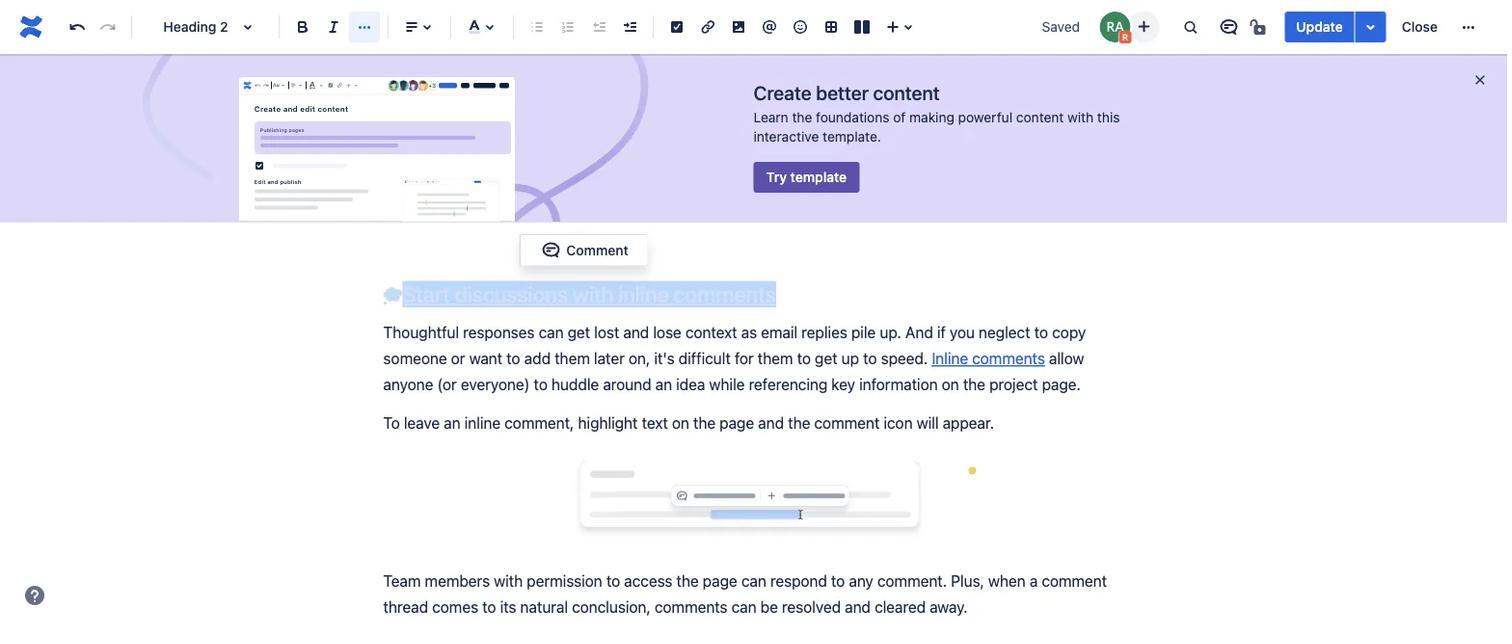 Task type: locate. For each thing, give the bounding box(es) containing it.
3 chevron down image from the left
[[352, 78, 360, 93]]

on down inline
[[942, 376, 960, 394]]

the up "interactive"
[[793, 109, 813, 125]]

1 vertical spatial checkbox image
[[252, 158, 267, 174]]

if
[[938, 323, 946, 341]]

with
[[1068, 109, 1094, 125], [573, 281, 614, 307], [494, 572, 523, 590]]

text color image
[[307, 78, 318, 93]]

access
[[624, 572, 673, 590]]

create inside the 'create better content learn the foundations of making powerful content with this interactive template.'
[[754, 81, 812, 104]]

content
[[874, 81, 940, 104], [318, 105, 348, 113], [1017, 109, 1064, 125]]

0 horizontal spatial an
[[444, 414, 461, 432]]

create up learn
[[754, 81, 812, 104]]

this
[[1098, 109, 1120, 125]]

try template
[[767, 169, 847, 185]]

comment button
[[528, 239, 640, 262]]

resolved
[[782, 598, 841, 617]]

the
[[793, 109, 813, 125], [964, 376, 986, 394], [694, 414, 716, 432], [788, 414, 811, 432], [677, 572, 699, 590]]

create
[[754, 81, 812, 104], [254, 105, 281, 113]]

1 horizontal spatial checkbox image
[[327, 78, 335, 93]]

get left up
[[815, 350, 838, 368]]

discussions
[[455, 281, 568, 307]]

can left the 'be'
[[732, 598, 757, 617]]

an down it's on the bottom left
[[656, 376, 672, 394]]

create up publishing
[[254, 105, 281, 113]]

to up "referencing"
[[797, 350, 811, 368]]

project
[[990, 376, 1038, 394]]

better
[[816, 81, 869, 104]]

them
[[555, 350, 590, 368], [758, 350, 793, 368]]

link image
[[336, 78, 344, 93]]

a
[[1030, 572, 1038, 590]]

of
[[894, 109, 906, 125]]

page inside the team members with permission to access the page can respond to any comment. plus, when a comment thread comes to its natural conclusion, comments can be resolved and cleared away.
[[703, 572, 738, 590]]

thread
[[383, 598, 428, 617]]

comment inside the team members with permission to access the page can respond to any comment. plus, when a comment thread comes to its natural conclusion, comments can be resolved and cleared away.
[[1042, 572, 1108, 590]]

comment right "a"
[[1042, 572, 1108, 590]]

1 horizontal spatial with
[[573, 281, 614, 307]]

respond
[[771, 572, 828, 590]]

context
[[686, 323, 738, 341]]

for
[[735, 350, 754, 368]]

copy
[[1053, 323, 1086, 341]]

comment image
[[540, 239, 563, 262]]

comments
[[674, 281, 776, 307], [973, 350, 1046, 368], [655, 598, 728, 617]]

with left this
[[1068, 109, 1094, 125]]

to left the any at right bottom
[[832, 572, 845, 590]]

heading 2
[[163, 19, 228, 35]]

or
[[451, 350, 465, 368]]

1 vertical spatial create
[[254, 105, 281, 113]]

more image
[[1458, 15, 1481, 39]]

making
[[910, 109, 955, 125]]

to left copy
[[1035, 323, 1049, 341]]

inline down everyone)
[[465, 414, 501, 432]]

inline
[[619, 281, 669, 307], [465, 414, 501, 432]]

content up the of
[[874, 81, 940, 104]]

1 horizontal spatial inline
[[619, 281, 669, 307]]

with up the its
[[494, 572, 523, 590]]

0 vertical spatial checkbox image
[[327, 78, 335, 93]]

1 horizontal spatial comment
[[1042, 572, 1108, 590]]

1 horizontal spatial on
[[942, 376, 960, 394]]

inline comments
[[932, 350, 1046, 368]]

0 horizontal spatial them
[[555, 350, 590, 368]]

0 horizontal spatial checkbox image
[[252, 158, 267, 174]]

1 chevron down image from the left
[[279, 78, 288, 93]]

chevron down image for plus icon at the left top of the page
[[352, 78, 360, 93]]

1 vertical spatial with
[[573, 281, 614, 307]]

confluence image
[[15, 12, 46, 42]]

emoji image
[[789, 15, 812, 39]]

redo ⌘⇧z image
[[96, 15, 120, 39]]

pile
[[852, 323, 876, 341]]

1 vertical spatial get
[[815, 350, 838, 368]]

on inside allow anyone (or everyone) to huddle around an idea while referencing key information on the project page.
[[942, 376, 960, 394]]

interactive
[[754, 129, 819, 145]]

heading
[[163, 19, 217, 35]]

0 horizontal spatial inline
[[465, 414, 501, 432]]

can up the 'be'
[[742, 572, 767, 590]]

1 vertical spatial can
[[742, 572, 767, 590]]

comment down key
[[815, 414, 880, 432]]

can
[[539, 323, 564, 341], [742, 572, 767, 590], [732, 598, 757, 617]]

page down while
[[720, 414, 755, 432]]

+3
[[428, 82, 436, 89]]

0 horizontal spatial with
[[494, 572, 523, 590]]

checkbox image right chevron down icon
[[327, 78, 335, 93]]

page right access on the left
[[703, 572, 738, 590]]

chevron down image for align left image
[[297, 78, 305, 93]]

1 horizontal spatial create
[[754, 81, 812, 104]]

2 vertical spatial comments
[[655, 598, 728, 617]]

1 horizontal spatial an
[[656, 376, 672, 394]]

and inside the team members with permission to access the page can respond to any comment. plus, when a comment thread comes to its natural conclusion, comments can be resolved and cleared away.
[[845, 598, 871, 617]]

checkbox image up edit
[[252, 158, 267, 174]]

and down the any at right bottom
[[845, 598, 871, 617]]

get left lost
[[568, 323, 591, 341]]

on,
[[629, 350, 650, 368]]

appear.
[[943, 414, 995, 432]]

0 vertical spatial an
[[656, 376, 672, 394]]

comment icon image
[[1218, 15, 1241, 39]]

edit
[[300, 105, 316, 113]]

plus,
[[951, 572, 985, 590]]

an
[[656, 376, 672, 394], [444, 414, 461, 432]]

comments up context
[[674, 281, 776, 307]]

chevron down image right link icon
[[352, 78, 360, 93]]

with up lost
[[573, 281, 614, 307]]

1 horizontal spatial them
[[758, 350, 793, 368]]

them up huddle
[[555, 350, 590, 368]]

key
[[832, 376, 856, 394]]

bullet list ⌘⇧8 image
[[526, 15, 549, 39]]

cleared
[[875, 598, 926, 617]]

responses
[[463, 323, 535, 341]]

permission
[[527, 572, 603, 590]]

ruby anderson image
[[1100, 12, 1131, 42]]

start discussions with inline comments
[[403, 281, 776, 307]]

comment
[[815, 414, 880, 432], [1042, 572, 1108, 590]]

1 horizontal spatial chevron down image
[[297, 78, 305, 93]]

page
[[720, 414, 755, 432], [703, 572, 738, 590]]

more formatting image
[[353, 15, 376, 39]]

comes
[[432, 598, 479, 617]]

content right powerful
[[1017, 109, 1064, 125]]

and
[[283, 105, 298, 113], [268, 178, 278, 185], [624, 323, 649, 341], [758, 414, 784, 432], [845, 598, 871, 617]]

it's
[[654, 350, 675, 368]]

to
[[1035, 323, 1049, 341], [507, 350, 521, 368], [797, 350, 811, 368], [863, 350, 877, 368], [534, 376, 548, 394], [607, 572, 620, 590], [832, 572, 845, 590], [482, 598, 496, 617]]

2
[[220, 19, 228, 35]]

everyone)
[[461, 376, 530, 394]]

0 vertical spatial create
[[754, 81, 812, 104]]

chevron down image
[[279, 78, 288, 93], [297, 78, 305, 93], [352, 78, 360, 93]]

the down inline comments
[[964, 376, 986, 394]]

0 vertical spatial comment
[[815, 414, 880, 432]]

2 horizontal spatial with
[[1068, 109, 1094, 125]]

the right access on the left
[[677, 572, 699, 590]]

learn
[[754, 109, 789, 125]]

on right text
[[672, 414, 690, 432]]

comments down the neglect
[[973, 350, 1046, 368]]

comments down access on the left
[[655, 598, 728, 617]]

and up the on,
[[624, 323, 649, 341]]

0 horizontal spatial content
[[318, 105, 348, 113]]

undo image
[[254, 78, 262, 93]]

conclusion,
[[572, 598, 651, 617]]

edit
[[254, 178, 266, 185]]

0 vertical spatial inline
[[619, 281, 669, 307]]

can up add
[[539, 323, 564, 341]]

0 vertical spatial page
[[720, 414, 755, 432]]

table image
[[820, 15, 843, 39]]

away.
[[930, 598, 968, 617]]

2 them from the left
[[758, 350, 793, 368]]

1 vertical spatial on
[[672, 414, 690, 432]]

start
[[403, 281, 450, 307]]

to left the its
[[482, 598, 496, 617]]

0 vertical spatial with
[[1068, 109, 1094, 125]]

neglect
[[979, 323, 1031, 341]]

any
[[849, 572, 874, 590]]

to left add
[[507, 350, 521, 368]]

the down the idea
[[694, 414, 716, 432]]

chevron down image left align left image
[[279, 78, 288, 93]]

inline comments link
[[932, 350, 1046, 368]]

0 horizontal spatial get
[[568, 323, 591, 341]]

0 horizontal spatial create
[[254, 105, 281, 113]]

inline up lose
[[619, 281, 669, 307]]

to down add
[[534, 376, 548, 394]]

an right leave
[[444, 414, 461, 432]]

1 vertical spatial inline
[[465, 414, 501, 432]]

content down link icon
[[318, 105, 348, 113]]

action item image
[[666, 15, 689, 39]]

text
[[642, 414, 668, 432]]

1 vertical spatial page
[[703, 572, 738, 590]]

get
[[568, 323, 591, 341], [815, 350, 838, 368]]

and
[[906, 323, 934, 341]]

create better content learn the foundations of making powerful content with this interactive template.
[[754, 81, 1120, 145]]

2 vertical spatial with
[[494, 572, 523, 590]]

numbered list ⌘⇧7 image
[[557, 15, 580, 39]]

0 vertical spatial can
[[539, 323, 564, 341]]

chevron down image
[[317, 78, 326, 93]]

allow anyone (or everyone) to huddle around an idea while referencing key information on the project page.
[[383, 350, 1089, 394]]

to leave an inline comment, highlight text on the page and the comment icon will appear.
[[383, 414, 995, 432]]

:thought_balloon: image
[[383, 287, 403, 306]]

powerful
[[959, 109, 1013, 125]]

confluence icon image
[[242, 80, 253, 91]]

checkbox image
[[327, 78, 335, 93], [252, 158, 267, 174]]

them down email
[[758, 350, 793, 368]]

0 horizontal spatial chevron down image
[[279, 78, 288, 93]]

0 vertical spatial on
[[942, 376, 960, 394]]

chevron down image for text style image
[[279, 78, 288, 93]]

no restrictions image
[[1249, 15, 1272, 39]]

1 vertical spatial comment
[[1042, 572, 1108, 590]]

when
[[989, 572, 1026, 590]]

and down "referencing"
[[758, 414, 784, 432]]

2 horizontal spatial chevron down image
[[352, 78, 360, 93]]

2 chevron down image from the left
[[297, 78, 305, 93]]

with inside the team members with permission to access the page can respond to any comment. plus, when a comment thread comes to its natural conclusion, comments can be resolved and cleared away.
[[494, 572, 523, 590]]

chevron down image left the text color icon
[[297, 78, 305, 93]]

speed.
[[881, 350, 928, 368]]



Task type: describe. For each thing, give the bounding box(es) containing it.
edit and publish
[[254, 178, 301, 185]]

add image, video, or file image
[[727, 15, 751, 39]]

create for better
[[754, 81, 812, 104]]

to up conclusion,
[[607, 572, 620, 590]]

italic ⌘i image
[[322, 15, 345, 39]]

find and replace image
[[1179, 15, 1202, 39]]

indent tab image
[[618, 15, 642, 39]]

1 them from the left
[[555, 350, 590, 368]]

create and edit content
[[254, 105, 348, 113]]

the inside the team members with permission to access the page can respond to any comment. plus, when a comment thread comes to its natural conclusion, comments can be resolved and cleared away.
[[677, 572, 699, 590]]

template
[[791, 169, 847, 185]]

lost
[[595, 323, 620, 341]]

align left image
[[289, 78, 298, 93]]

its
[[500, 598, 517, 617]]

natural
[[520, 598, 568, 617]]

replies
[[802, 323, 848, 341]]

confluence image
[[15, 12, 46, 42]]

around
[[603, 376, 652, 394]]

bold ⌘b image
[[291, 15, 314, 39]]

align left image
[[400, 15, 424, 39]]

an inside allow anyone (or everyone) to huddle around an idea while referencing key information on the project page.
[[656, 376, 672, 394]]

1 vertical spatial an
[[444, 414, 461, 432]]

the down "referencing"
[[788, 414, 811, 432]]

difficult
[[679, 350, 731, 368]]

comment,
[[505, 414, 574, 432]]

foundations
[[816, 109, 890, 125]]

redo image
[[262, 78, 270, 93]]

with for to
[[494, 572, 523, 590]]

want
[[469, 350, 503, 368]]

outdent ⇧tab image
[[588, 15, 611, 39]]

create for and
[[254, 105, 281, 113]]

huddle
[[552, 376, 599, 394]]

anyone
[[383, 376, 433, 394]]

lose
[[653, 323, 682, 341]]

publishing pages
[[260, 127, 304, 133]]

the inside allow anyone (or everyone) to huddle around an idea while referencing key information on the project page.
[[964, 376, 986, 394]]

with for comments
[[573, 281, 614, 307]]

0 vertical spatial comments
[[674, 281, 776, 307]]

leave
[[404, 414, 440, 432]]

pages
[[289, 127, 304, 133]]

referencing
[[749, 376, 828, 394]]

inline for comments
[[619, 281, 669, 307]]

2 horizontal spatial content
[[1017, 109, 1064, 125]]

as
[[742, 323, 757, 341]]

0 horizontal spatial comment
[[815, 414, 880, 432]]

publish
[[280, 178, 301, 185]]

allow
[[1049, 350, 1085, 368]]

try
[[767, 169, 787, 185]]

icon
[[884, 414, 913, 432]]

while
[[710, 376, 745, 394]]

information
[[860, 376, 938, 394]]

close button
[[1391, 12, 1450, 42]]

update button
[[1285, 12, 1355, 42]]

link image
[[697, 15, 720, 39]]

inline
[[932, 350, 969, 368]]

publishing
[[260, 127, 287, 133]]

update
[[1297, 19, 1344, 35]]

1 horizontal spatial get
[[815, 350, 838, 368]]

to inside allow anyone (or everyone) to huddle around an idea while referencing key information on the project page.
[[534, 376, 548, 394]]

invite to edit image
[[1133, 15, 1156, 38]]

comments inside the team members with permission to access the page can respond to any comment. plus, when a comment thread comes to its natural conclusion, comments can be resolved and cleared away.
[[655, 598, 728, 617]]

close
[[1402, 19, 1438, 35]]

layouts image
[[851, 15, 874, 39]]

0 vertical spatial get
[[568, 323, 591, 341]]

and inside thoughtful responses can get lost and lose context as email replies pile up. and if you neglect to copy someone or want to add them later on, it's difficult for them to get up to speed.
[[624, 323, 649, 341]]

you
[[950, 323, 975, 341]]

and right edit
[[268, 178, 278, 185]]

someone
[[383, 350, 447, 368]]

team members with permission to access the page can respond to any comment. plus, when a comment thread comes to its natural conclusion, comments can be resolved and cleared away.
[[383, 572, 1112, 617]]

1 vertical spatial comments
[[973, 350, 1046, 368]]

up
[[842, 350, 860, 368]]

saved
[[1042, 19, 1081, 35]]

1 horizontal spatial content
[[874, 81, 940, 104]]

email
[[761, 323, 798, 341]]

members
[[425, 572, 490, 590]]

up.
[[880, 323, 902, 341]]

text style image
[[272, 78, 280, 93]]

0 horizontal spatial on
[[672, 414, 690, 432]]

can inside thoughtful responses can get lost and lose context as email replies pile up. and if you neglect to copy someone or want to add them later on, it's difficult for them to get up to speed.
[[539, 323, 564, 341]]

thoughtful responses can get lost and lose context as email replies pile up. and if you neglect to copy someone or want to add them later on, it's difficult for them to get up to speed.
[[383, 323, 1090, 368]]

plus image
[[345, 78, 353, 93]]

thoughtful
[[383, 323, 459, 341]]

with inside the 'create better content learn the foundations of making powerful content with this interactive template.'
[[1068, 109, 1094, 125]]

2 vertical spatial can
[[732, 598, 757, 617]]

will
[[917, 414, 939, 432]]

the inside the 'create better content learn the foundations of making powerful content with this interactive template.'
[[793, 109, 813, 125]]

inline for comment,
[[465, 414, 501, 432]]

comment
[[567, 242, 629, 258]]

team
[[383, 572, 421, 590]]

mention image
[[758, 15, 781, 39]]

:thought_balloon: image
[[383, 287, 403, 306]]

be
[[761, 598, 778, 617]]

to
[[383, 414, 400, 432]]

(or
[[437, 376, 457, 394]]

idea
[[676, 376, 706, 394]]

undo ⌘z image
[[66, 15, 89, 39]]

adjust update settings image
[[1360, 15, 1383, 39]]

later
[[594, 350, 625, 368]]

add
[[525, 350, 551, 368]]

highlight
[[578, 414, 638, 432]]

comment.
[[878, 572, 947, 590]]

try template button
[[754, 162, 860, 193]]

heading 2 button
[[140, 6, 271, 48]]

and left edit
[[283, 105, 298, 113]]

to right up
[[863, 350, 877, 368]]

help image
[[23, 585, 46, 608]]

dismiss image
[[1473, 72, 1489, 88]]



Task type: vqa. For each thing, say whether or not it's contained in the screenshot.
Anderson corresponding to Ruby Anderson Notes
no



